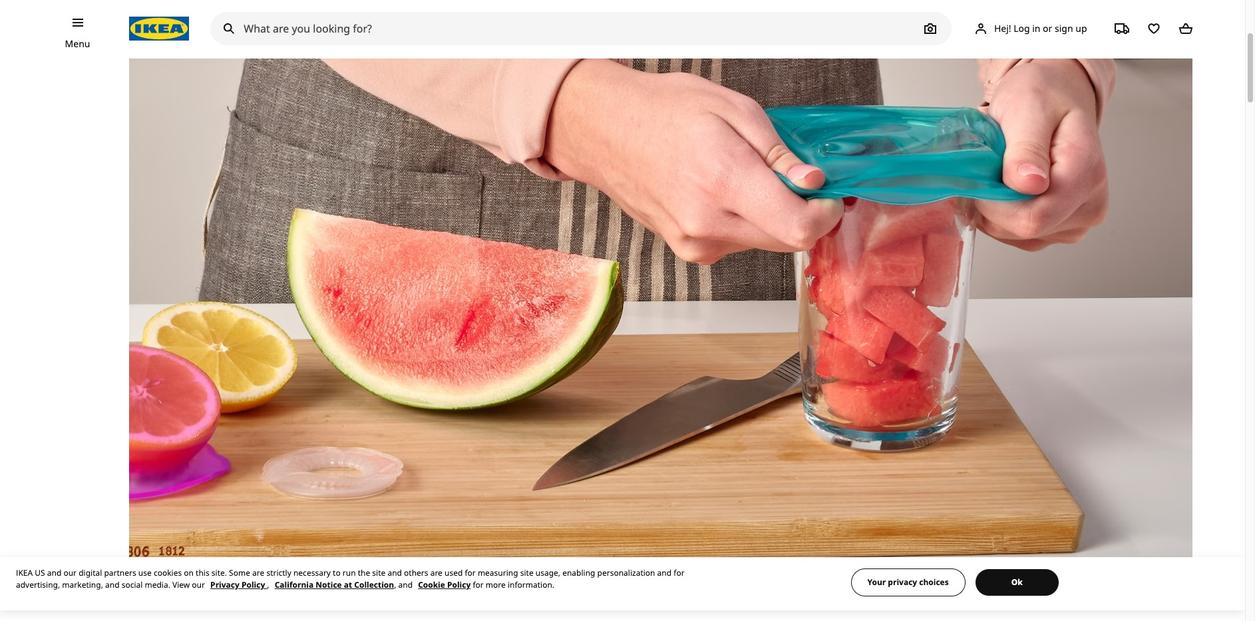 Task type: locate. For each thing, give the bounding box(es) containing it.
personalization
[[598, 568, 655, 579]]

use
[[138, 568, 152, 579]]

collection
[[354, 580, 394, 591]]

1 horizontal spatial site
[[520, 568, 534, 579]]

us
[[35, 568, 45, 579]]

more
[[486, 580, 506, 591]]

a person places a turquoise, silicone, övermätt food cover on a glass of chopped watermelon that stands on a chopping board. image
[[129, 0, 1193, 587]]

hej! log in or sign up link
[[957, 15, 1103, 42]]

our down this
[[192, 580, 205, 591]]

enabling
[[563, 568, 595, 579]]

our up marketing,
[[64, 568, 77, 579]]

1 , from the left
[[267, 580, 269, 591]]

1 horizontal spatial ,
[[394, 580, 396, 591]]

our
[[64, 568, 77, 579], [192, 580, 205, 591]]

necessary
[[294, 568, 331, 579]]

None search field
[[211, 12, 952, 45]]

, left the cookie
[[394, 580, 396, 591]]

0 vertical spatial our
[[64, 568, 77, 579]]

some
[[229, 568, 250, 579]]

policy down some
[[242, 580, 265, 591]]

and up "privacy policy , california notice at collection , and cookie policy for more information."
[[388, 568, 402, 579]]

1 are from the left
[[252, 568, 264, 579]]

1 policy from the left
[[242, 580, 265, 591]]

0 horizontal spatial ,
[[267, 580, 269, 591]]

1 horizontal spatial our
[[192, 580, 205, 591]]

site up information.
[[520, 568, 534, 579]]

choices
[[920, 577, 949, 589]]

are up the cookie
[[431, 568, 443, 579]]

privacy policy link
[[210, 580, 267, 591]]

,
[[267, 580, 269, 591], [394, 580, 396, 591]]

are
[[252, 568, 264, 579], [431, 568, 443, 579]]

ikea
[[16, 568, 33, 579]]

and down the others
[[398, 580, 413, 591]]

site up "privacy policy , california notice at collection , and cookie policy for more information."
[[372, 568, 386, 579]]

usage,
[[536, 568, 561, 579]]

california
[[275, 580, 314, 591]]

strictly
[[267, 568, 291, 579]]

cookies
[[154, 568, 182, 579]]

, down the strictly
[[267, 580, 269, 591]]

1 horizontal spatial policy
[[447, 580, 471, 591]]

ok button
[[976, 570, 1059, 597]]

site.
[[212, 568, 227, 579]]

measuring
[[478, 568, 518, 579]]

policy
[[242, 580, 265, 591], [447, 580, 471, 591]]

up
[[1076, 22, 1088, 34]]

1 vertical spatial our
[[192, 580, 205, 591]]

others
[[404, 568, 428, 579]]

2 policy from the left
[[447, 580, 471, 591]]

hej!
[[995, 22, 1012, 34]]

the
[[358, 568, 370, 579]]

menu
[[65, 37, 90, 50]]

site
[[372, 568, 386, 579], [520, 568, 534, 579]]

policy down used
[[447, 580, 471, 591]]

privacy
[[210, 580, 240, 591]]

log
[[1014, 22, 1030, 34]]

0 horizontal spatial policy
[[242, 580, 265, 591]]

for
[[465, 568, 476, 579], [674, 568, 685, 579], [473, 580, 484, 591]]

0 horizontal spatial site
[[372, 568, 386, 579]]

are right some
[[252, 568, 264, 579]]

0 horizontal spatial are
[[252, 568, 264, 579]]

cookie policy link
[[418, 580, 471, 591]]

and right us
[[47, 568, 61, 579]]

and
[[47, 568, 61, 579], [388, 568, 402, 579], [658, 568, 672, 579], [105, 580, 120, 591], [398, 580, 413, 591]]

menu button
[[65, 37, 90, 51]]

1 horizontal spatial are
[[431, 568, 443, 579]]

ikea logotype, go to start page image
[[129, 17, 189, 41]]

notice
[[316, 580, 342, 591]]

and right personalization
[[658, 568, 672, 579]]



Task type: describe. For each thing, give the bounding box(es) containing it.
media.
[[145, 580, 170, 591]]

marketing,
[[62, 580, 103, 591]]

hej! log in or sign up
[[995, 22, 1088, 34]]

run
[[343, 568, 356, 579]]

for left more
[[473, 580, 484, 591]]

ok
[[1012, 577, 1023, 589]]

or
[[1043, 22, 1053, 34]]

to
[[333, 568, 341, 579]]

2 site from the left
[[520, 568, 534, 579]]

Search by product text field
[[211, 12, 952, 45]]

sign
[[1055, 22, 1074, 34]]

for right used
[[465, 568, 476, 579]]

used
[[445, 568, 463, 579]]

california notice at collection link
[[275, 580, 394, 591]]

your
[[868, 577, 886, 589]]

your privacy choices
[[868, 577, 949, 589]]

digital
[[79, 568, 102, 579]]

your privacy choices button
[[851, 569, 966, 597]]

0 horizontal spatial our
[[64, 568, 77, 579]]

privacy
[[888, 577, 917, 589]]

on
[[184, 568, 194, 579]]

2 , from the left
[[394, 580, 396, 591]]

ikea us and our digital partners use cookies on this site. some are strictly necessary to run the site and others are used for measuring site usage, enabling personalization and for advertising, marketing, and social media. view our
[[16, 568, 685, 591]]

2 are from the left
[[431, 568, 443, 579]]

this
[[196, 568, 210, 579]]

partners
[[104, 568, 136, 579]]

for right personalization
[[674, 568, 685, 579]]

and down partners
[[105, 580, 120, 591]]

cookie
[[418, 580, 445, 591]]

in
[[1033, 22, 1041, 34]]

social
[[122, 580, 143, 591]]

at
[[344, 580, 352, 591]]

1 site from the left
[[372, 568, 386, 579]]

information.
[[508, 580, 555, 591]]

privacy policy , california notice at collection , and cookie policy for more information.
[[210, 580, 555, 591]]

view
[[172, 580, 190, 591]]

advertising,
[[16, 580, 60, 591]]



Task type: vqa. For each thing, say whether or not it's contained in the screenshot.
Cookie Policy "link"
yes



